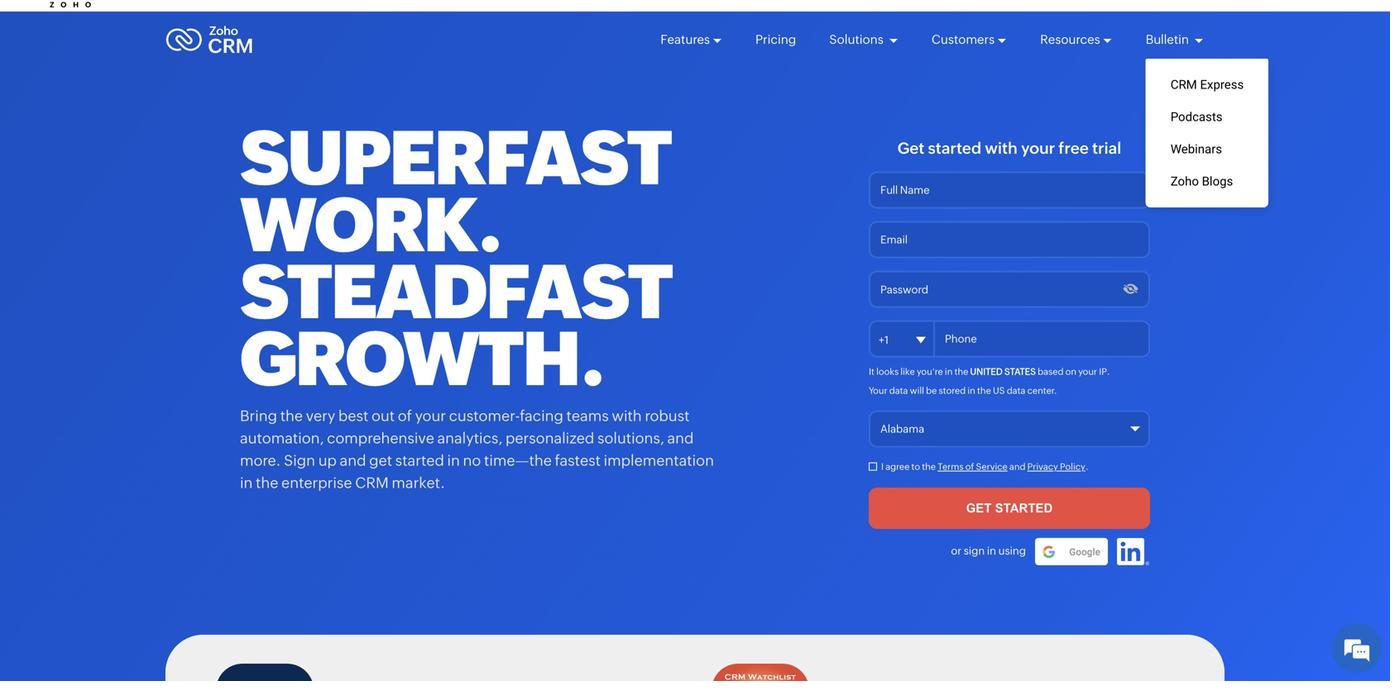 Task type: locate. For each thing, give the bounding box(es) containing it.
customers
[[932, 32, 995, 47]]

. right privacy
[[1085, 462, 1088, 473]]

0 horizontal spatial .
[[1085, 462, 1088, 473]]

of
[[398, 408, 412, 425], [965, 462, 974, 473]]

started right 'get'
[[928, 139, 981, 157]]

2 horizontal spatial your
[[1078, 367, 1097, 377]]

pricing link
[[755, 17, 796, 62]]

0 horizontal spatial crm
[[355, 475, 389, 492]]

data left the will
[[889, 386, 908, 396]]

with up 'enter your name' text field
[[985, 139, 1018, 157]]

podcasts
[[1171, 110, 1223, 124]]

time—the
[[484, 453, 552, 470]]

0 horizontal spatial with
[[612, 408, 642, 425]]

and
[[667, 430, 694, 447], [340, 453, 366, 470], [1009, 462, 1026, 473]]

will
[[910, 386, 924, 396]]

ip
[[1099, 367, 1107, 377]]

steadfast
[[240, 249, 672, 335]]

facing
[[520, 408, 563, 425]]

blogs
[[1202, 174, 1233, 189]]

on
[[1065, 367, 1076, 377]]

1 vertical spatial crm
[[355, 475, 389, 492]]

0 horizontal spatial your
[[415, 408, 446, 425]]

your
[[1021, 139, 1055, 157], [1078, 367, 1097, 377], [415, 408, 446, 425]]

and down robust
[[667, 430, 694, 447]]

terms of service link
[[938, 462, 1008, 473]]

the up automation, on the bottom left of the page
[[280, 408, 303, 425]]

features link
[[661, 17, 722, 62]]

enterprise
[[281, 475, 352, 492]]

growth.
[[240, 317, 604, 402]]

center.
[[1027, 386, 1057, 396]]

sign
[[964, 545, 985, 558]]

solutions
[[829, 32, 886, 47]]

resources link
[[1040, 17, 1113, 62]]

with
[[985, 139, 1018, 157], [612, 408, 642, 425]]

started
[[928, 139, 981, 157], [395, 453, 444, 470]]

personalized
[[506, 430, 594, 447]]

your inside 'superfast work. steadfast growth. bring the very best out of your customer-facing teams with robust automation, comprehensive analytics, personalized solutions, and more. sign up and get started in no time—the fastest implementation in the enterprise crm market.'
[[415, 408, 446, 425]]

and right up
[[340, 453, 366, 470]]

like
[[901, 367, 915, 377]]

your left free
[[1021, 139, 1055, 157]]

podcasts link
[[1146, 101, 1269, 133]]

1 horizontal spatial data
[[1007, 386, 1026, 396]]

your for like
[[1078, 367, 1097, 377]]

1 vertical spatial with
[[612, 408, 642, 425]]

the down the 'more.'
[[256, 475, 278, 492]]

1 vertical spatial started
[[395, 453, 444, 470]]

service
[[976, 462, 1008, 473]]

or sign in using
[[951, 545, 1026, 558]]

0 horizontal spatial of
[[398, 408, 412, 425]]

of right the 'out'
[[398, 408, 412, 425]]

started up market.
[[395, 453, 444, 470]]

in right you're
[[945, 367, 953, 377]]

with up solutions,
[[612, 408, 642, 425]]

in right sign
[[987, 545, 996, 558]]

0 horizontal spatial started
[[395, 453, 444, 470]]

Enter password for your account password field
[[869, 271, 1150, 308]]

pricing
[[755, 32, 796, 47]]

more.
[[240, 453, 281, 470]]

1 horizontal spatial started
[[928, 139, 981, 157]]

crm down get
[[355, 475, 389, 492]]

0 horizontal spatial data
[[889, 386, 908, 396]]

out
[[372, 408, 395, 425]]

trial
[[1092, 139, 1121, 157]]

Enter your name text field
[[869, 172, 1150, 209]]

+1
[[879, 334, 889, 347]]

in
[[945, 367, 953, 377], [968, 386, 975, 396], [447, 453, 460, 470], [240, 475, 253, 492], [987, 545, 996, 558]]

crm up podcasts
[[1171, 77, 1197, 92]]

1 vertical spatial of
[[965, 462, 974, 473]]

crm
[[1171, 77, 1197, 92], [355, 475, 389, 492]]

0 vertical spatial your
[[1021, 139, 1055, 157]]

the
[[955, 367, 968, 377], [977, 386, 991, 396], [280, 408, 303, 425], [922, 462, 936, 473], [256, 475, 278, 492]]

automation,
[[240, 430, 324, 447]]

superfast
[[240, 115, 671, 201]]

the left 'us'
[[977, 386, 991, 396]]

comprehensive
[[327, 430, 434, 447]]

1 vertical spatial your
[[1078, 367, 1097, 377]]

1 horizontal spatial .
[[1107, 367, 1110, 377]]

customer-
[[449, 408, 520, 425]]

your up analytics,
[[415, 408, 446, 425]]

be
[[926, 386, 937, 396]]

market.
[[392, 475, 445, 492]]

superfast work. steadfast growth. bring the very best out of your customer-facing teams with robust automation, comprehensive analytics, personalized solutions, and more. sign up and get started in no time—the fastest implementation in the enterprise crm market.
[[240, 115, 714, 492]]

it
[[869, 367, 875, 377]]

and left privacy
[[1009, 462, 1026, 473]]

of right terms
[[965, 462, 974, 473]]

data right 'us'
[[1007, 386, 1026, 396]]

1 horizontal spatial with
[[985, 139, 1018, 157]]

0 vertical spatial with
[[985, 139, 1018, 157]]

0 vertical spatial of
[[398, 408, 412, 425]]

1 horizontal spatial crm
[[1171, 77, 1197, 92]]

. right on
[[1107, 367, 1110, 377]]

in right stored
[[968, 386, 975, 396]]

based
[[1038, 367, 1064, 377]]

your left the 'ip'
[[1078, 367, 1097, 377]]

us
[[993, 386, 1005, 396]]

get
[[898, 139, 924, 157]]

very
[[306, 408, 335, 425]]

2 vertical spatial your
[[415, 408, 446, 425]]

2 data from the left
[[1007, 386, 1026, 396]]

crm express
[[1171, 77, 1244, 92]]

agree
[[886, 462, 910, 473]]

stored
[[939, 386, 966, 396]]

your
[[869, 386, 887, 396]]

zoho blogs
[[1171, 174, 1233, 189]]

terms
[[938, 462, 964, 473]]

None submit
[[869, 488, 1150, 530]]

bring
[[240, 408, 277, 425]]

data
[[889, 386, 908, 396], [1007, 386, 1026, 396]]

.
[[1107, 367, 1110, 377], [1085, 462, 1088, 473]]

0 horizontal spatial and
[[340, 453, 366, 470]]

i agree to the terms of service and privacy policy .
[[881, 462, 1088, 473]]

crm express link
[[1146, 69, 1269, 101]]



Task type: vqa. For each thing, say whether or not it's contained in the screenshot.
'CRM Plus'
no



Task type: describe. For each thing, give the bounding box(es) containing it.
1 data from the left
[[889, 386, 908, 396]]

solutions,
[[597, 430, 664, 447]]

or
[[951, 545, 962, 558]]

in left no
[[447, 453, 460, 470]]

robust
[[645, 408, 690, 425]]

implementation
[[604, 453, 714, 470]]

in down the 'more.'
[[240, 475, 253, 492]]

you're
[[917, 367, 943, 377]]

crm inside 'superfast work. steadfast growth. bring the very best out of your customer-facing teams with robust automation, comprehensive analytics, personalized solutions, and more. sign up and get started in no time—the fastest implementation in the enterprise crm market.'
[[355, 475, 389, 492]]

free
[[1059, 139, 1089, 157]]

united
[[970, 367, 1003, 377]]

to
[[911, 462, 920, 473]]

i
[[881, 462, 884, 473]]

privacy policy link
[[1027, 462, 1085, 473]]

zoho
[[1171, 174, 1199, 189]]

2 horizontal spatial and
[[1009, 462, 1026, 473]]

webinars link
[[1146, 133, 1269, 165]]

started inside 'superfast work. steadfast growth. bring the very best out of your customer-facing teams with robust automation, comprehensive analytics, personalized solutions, and more. sign up and get started in no time—the fastest implementation in the enterprise crm market.'
[[395, 453, 444, 470]]

it looks like you're in the united states based on your ip .
[[869, 367, 1110, 377]]

privacy
[[1027, 462, 1058, 473]]

Enter your email text field
[[869, 221, 1150, 259]]

1 vertical spatial .
[[1085, 462, 1088, 473]]

Enter your phone number text field
[[869, 321, 1150, 358]]

0 vertical spatial .
[[1107, 367, 1110, 377]]

1 horizontal spatial and
[[667, 430, 694, 447]]

express
[[1200, 77, 1244, 92]]

get started with your free trial
[[898, 139, 1121, 157]]

your data will be stored in the us data center.
[[869, 386, 1057, 396]]

1 horizontal spatial of
[[965, 462, 974, 473]]

the right to
[[922, 462, 936, 473]]

the up your data will be stored in the us data center. on the right of page
[[955, 367, 968, 377]]

fastest
[[555, 453, 601, 470]]

bulletin
[[1146, 32, 1192, 47]]

looks
[[876, 367, 899, 377]]

your for steadfast
[[415, 408, 446, 425]]

teams
[[566, 408, 609, 425]]

policy
[[1060, 462, 1085, 473]]

get
[[369, 453, 392, 470]]

1 horizontal spatial your
[[1021, 139, 1055, 157]]

resources
[[1040, 32, 1100, 47]]

work.
[[240, 182, 501, 268]]

states
[[1004, 367, 1036, 377]]

webinars
[[1171, 142, 1222, 156]]

zoho crm logo image
[[165, 22, 253, 58]]

using
[[998, 545, 1026, 558]]

features
[[661, 32, 710, 47]]

analytics,
[[437, 430, 503, 447]]

bulletin link
[[1146, 17, 1204, 62]]

0 vertical spatial crm
[[1171, 77, 1197, 92]]

sign
[[284, 453, 315, 470]]

with inside 'superfast work. steadfast growth. bring the very best out of your customer-facing teams with robust automation, comprehensive analytics, personalized solutions, and more. sign up and get started in no time—the fastest implementation in the enterprise crm market.'
[[612, 408, 642, 425]]

solutions link
[[829, 17, 898, 62]]

zoho blogs link
[[1146, 165, 1269, 198]]

no
[[463, 453, 481, 470]]

best
[[338, 408, 369, 425]]

0 vertical spatial started
[[928, 139, 981, 157]]

of inside 'superfast work. steadfast growth. bring the very best out of your customer-facing teams with robust automation, comprehensive analytics, personalized solutions, and more. sign up and get started in no time—the fastest implementation in the enterprise crm market.'
[[398, 408, 412, 425]]

up
[[318, 453, 337, 470]]



